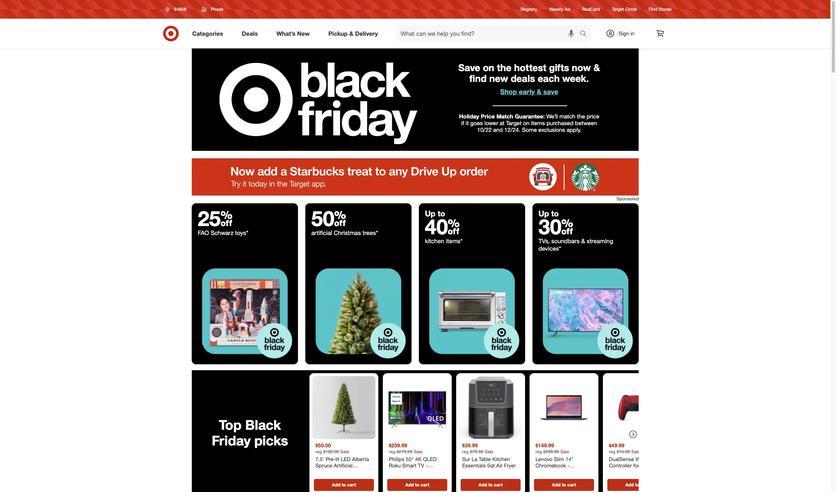 Task type: locate. For each thing, give the bounding box(es) containing it.
price
[[481, 113, 495, 120]]

add to cart button down 50pul7973/f7
[[387, 479, 447, 491]]

3 add to cart button from the left
[[461, 479, 521, 491]]

special
[[389, 475, 406, 482]]

match
[[497, 113, 513, 120]]

add to cart button down the 5
[[608, 479, 667, 491]]

we'll match the price if it goes lower at target on items purchased between 10/22 and 12/24. some exclusions apply.
[[461, 113, 599, 133]]

up to up kitchen
[[425, 209, 445, 218]]

add to cart
[[332, 482, 356, 487], [405, 482, 429, 487], [479, 482, 503, 487], [552, 482, 576, 487], [626, 482, 649, 487]]

0 horizontal spatial up
[[425, 209, 436, 218]]

sale for $49.99
[[631, 449, 640, 454]]

& inside save on the hottest gifts now & find new deals each week.
[[594, 62, 600, 74]]

to for $39.99
[[488, 482, 493, 487]]

new
[[297, 30, 310, 37]]

sur la table kitchen essentials 5qt air fryer image
[[459, 376, 522, 439]]

sale inside $50.00 reg $100.00 sale
[[340, 449, 349, 454]]

shop early & save
[[500, 87, 558, 96]]

the left the price
[[577, 113, 585, 120]]

- right tv
[[426, 462, 428, 469]]

2 add from the left
[[405, 482, 414, 487]]

top
[[219, 417, 242, 433]]

weekly ad link
[[549, 6, 570, 13]]

1 horizontal spatial on
[[523, 120, 530, 127]]

holiday price match guarantee:
[[459, 113, 545, 120]]

to
[[438, 209, 445, 218], [551, 209, 559, 218], [342, 482, 346, 487], [415, 482, 419, 487], [488, 482, 493, 487], [562, 482, 566, 487], [635, 482, 640, 487]]

1 vertical spatial the
[[577, 113, 585, 120]]

each
[[538, 73, 560, 84]]

0 vertical spatial target
[[612, 6, 624, 12]]

2 up to from the left
[[539, 209, 559, 218]]

5 add from the left
[[626, 482, 634, 487]]

the
[[497, 62, 512, 74], [577, 113, 585, 120]]

up for 30
[[539, 209, 549, 218]]

4 add from the left
[[552, 482, 561, 487]]

add for $39.99
[[479, 482, 487, 487]]

5 add to cart button from the left
[[608, 479, 667, 491]]

2 cart from the left
[[421, 482, 429, 487]]

- right the 5
[[641, 469, 643, 475]]

friday
[[212, 432, 251, 448]]

carousel region
[[192, 370, 672, 492]]

reg inside $50.00 reg $100.00 sale
[[315, 449, 322, 454]]

reg inside $49.99 reg $74.99 sale dualsense wireless controller for playstation 5 - volcanic red
[[609, 449, 616, 454]]

add to cart button for $50.00
[[314, 479, 374, 491]]

if
[[461, 120, 464, 127]]

search
[[577, 30, 595, 38]]

2 add to cart button from the left
[[387, 479, 447, 491]]

1 horizontal spatial up to
[[539, 209, 559, 218]]

price
[[587, 113, 599, 120]]

the for match
[[577, 113, 585, 120]]

25
[[198, 206, 233, 231]]

& inside tvs, soundbars & streaming devices*
[[581, 237, 585, 245]]

purchase
[[408, 475, 430, 482]]

add down $299.99
[[552, 482, 561, 487]]

pickup & delivery
[[328, 30, 378, 37]]

find stores link
[[649, 6, 672, 13]]

0 horizontal spatial the
[[497, 62, 512, 74]]

1 add from the left
[[332, 482, 340, 487]]

5 cart from the left
[[641, 482, 649, 487]]

streaming
[[587, 237, 613, 245]]

2 up from the left
[[539, 209, 549, 218]]

0 horizontal spatial on
[[483, 62, 494, 74]]

1 add to cart button from the left
[[314, 479, 374, 491]]

add to cart button for $149.99
[[534, 479, 594, 491]]

2 reg from the left
[[389, 449, 395, 454]]

add down $100.00
[[332, 482, 340, 487]]

up to for 30
[[539, 209, 559, 218]]

guarantee:
[[515, 113, 545, 120]]

4 add to cart from the left
[[552, 482, 576, 487]]

1 vertical spatial on
[[523, 120, 530, 127]]

soundbars
[[551, 237, 580, 245]]

& left save
[[537, 87, 542, 96]]

on inside save on the hottest gifts now & find new deals each week.
[[483, 62, 494, 74]]

dualsense wireless controller for playstation 5 - volcanic red image
[[606, 376, 669, 439]]

0 vertical spatial on
[[483, 62, 494, 74]]

reg down $259.99
[[389, 449, 395, 454]]

kitchen items*
[[425, 237, 463, 245]]

target black friday image for kitchen items*
[[419, 258, 525, 364]]

4 cart from the left
[[567, 482, 576, 487]]

now
[[572, 62, 591, 74]]

reg up sur
[[462, 449, 469, 454]]

reg down $50.00
[[315, 449, 322, 454]]

pinole button
[[197, 3, 228, 16]]

search button
[[577, 25, 595, 43]]

add for $149.99
[[552, 482, 561, 487]]

1 target black friday image from the left
[[192, 258, 298, 364]]

up up tvs,
[[539, 209, 549, 218]]

up
[[425, 209, 436, 218], [539, 209, 549, 218]]

sale inside $49.99 reg $74.99 sale dualsense wireless controller for playstation 5 - volcanic red
[[631, 449, 640, 454]]

3 add from the left
[[479, 482, 487, 487]]

sale inside $259.99 reg $279.99 sale philips 50" 4k qled roku smart tv - 50pul7973/f7 - special purchase
[[414, 449, 422, 454]]

2 add to cart from the left
[[405, 482, 429, 487]]

&
[[349, 30, 353, 37], [594, 62, 600, 74], [537, 87, 542, 96], [581, 237, 585, 245]]

5 sale from the left
[[631, 449, 640, 454]]

reg inside $259.99 reg $279.99 sale philips 50" 4k qled roku smart tv - 50pul7973/f7 - special purchase
[[389, 449, 395, 454]]

items*
[[446, 237, 463, 245]]

target left circle
[[612, 6, 624, 12]]

sale up wireless
[[631, 449, 640, 454]]

50 artificial christmas trees*
[[311, 206, 378, 237]]

wireless
[[636, 456, 655, 462]]

1 horizontal spatial target
[[612, 6, 624, 12]]

the inside 'we'll match the price if it goes lower at target on items purchased between 10/22 and 12/24. some exclusions apply.'
[[577, 113, 585, 120]]

red
[[609, 475, 619, 482]]

picks
[[254, 432, 288, 448]]

3 target black friday image from the left
[[419, 258, 525, 364]]

tvs,
[[539, 237, 550, 245]]

add to cart down 5qt
[[479, 482, 503, 487]]

sale right $100.00
[[340, 449, 349, 454]]

0 horizontal spatial target
[[506, 120, 522, 127]]

5 add to cart from the left
[[626, 482, 649, 487]]

add
[[332, 482, 340, 487], [405, 482, 414, 487], [479, 482, 487, 487], [552, 482, 561, 487], [626, 482, 634, 487]]

volcanic
[[645, 469, 664, 475]]

to for $149.99
[[562, 482, 566, 487]]

sale inside $149.99 reg $299.99 sale
[[561, 449, 569, 454]]

1 horizontal spatial up
[[539, 209, 549, 218]]

schwarz
[[211, 229, 233, 237]]

1 reg from the left
[[315, 449, 322, 454]]

2 target black friday image from the left
[[305, 258, 412, 364]]

and
[[493, 126, 503, 133]]

50"
[[406, 456, 414, 462]]

sign in link
[[600, 25, 646, 42]]

categories link
[[186, 25, 233, 42]]

3 reg from the left
[[462, 449, 469, 454]]

4 add to cart button from the left
[[534, 479, 594, 491]]

2 sale from the left
[[414, 449, 422, 454]]

sale up table
[[485, 449, 493, 454]]

add to cart button for $49.99
[[608, 479, 667, 491]]

weekly
[[549, 6, 564, 12]]

redcard link
[[582, 6, 600, 13]]

reg down $149.99
[[536, 449, 542, 454]]

christmas
[[334, 229, 361, 237]]

pickup & delivery link
[[322, 25, 387, 42]]

reg for $259.99
[[389, 449, 395, 454]]

artificial
[[311, 229, 332, 237]]

reg inside $39.99 reg $79.99 sale sur la table kitchen essentials 5qt air fryer
[[462, 449, 469, 454]]

the for on
[[497, 62, 512, 74]]

sur
[[462, 456, 470, 462]]

philips 50" 4k qled roku smart tv - 50pul7973/f7 - special purchase image
[[386, 376, 449, 439]]

up up kitchen
[[425, 209, 436, 218]]

3 sale from the left
[[485, 449, 493, 454]]

add to cart down $299.99
[[552, 482, 576, 487]]

reg down the $49.99 at the bottom right of page
[[609, 449, 616, 454]]

1 up from the left
[[425, 209, 436, 218]]

4 reg from the left
[[536, 449, 542, 454]]

1 vertical spatial target
[[506, 120, 522, 127]]

& left streaming
[[581, 237, 585, 245]]

black friday deals image
[[192, 48, 639, 151]]

5
[[637, 469, 640, 475]]

4 target black friday image from the left
[[533, 258, 639, 364]]

fao
[[198, 229, 209, 237]]

week.
[[562, 73, 589, 84]]

sign
[[619, 30, 629, 37]]

sale for $259.99
[[414, 449, 422, 454]]

reg inside $149.99 reg $299.99 sale
[[536, 449, 542, 454]]

redcard
[[582, 6, 600, 12]]

fryer
[[504, 462, 516, 469]]

add to cart down the 5
[[626, 482, 649, 487]]

& right now
[[594, 62, 600, 74]]

3 cart from the left
[[494, 482, 503, 487]]

target right at
[[506, 120, 522, 127]]

add to cart for $39.99
[[479, 482, 503, 487]]

40
[[425, 214, 460, 239]]

target
[[612, 6, 624, 12], [506, 120, 522, 127]]

add to cart button down $100.00
[[314, 479, 374, 491]]

add down essentials
[[479, 482, 487, 487]]

up to up tvs,
[[539, 209, 559, 218]]

1 cart from the left
[[347, 482, 356, 487]]

cart for $50.00
[[347, 482, 356, 487]]

add down purchase
[[405, 482, 414, 487]]

pinole
[[211, 6, 223, 12]]

50pul7973/f7
[[389, 469, 424, 475]]

0 vertical spatial the
[[497, 62, 512, 74]]

add to cart button down $299.99
[[534, 479, 594, 491]]

for
[[633, 462, 640, 469]]

target inside 'we'll match the price if it goes lower at target on items purchased between 10/22 and 12/24. some exclusions apply.'
[[506, 120, 522, 127]]

3 add to cart from the left
[[479, 482, 503, 487]]

dualsense
[[609, 456, 634, 462]]

1 horizontal spatial the
[[577, 113, 585, 120]]

sale right $299.99
[[561, 449, 569, 454]]

toys*
[[235, 229, 248, 237]]

apply.
[[567, 126, 581, 133]]

add down playstation
[[626, 482, 634, 487]]

sale inside $39.99 reg $79.99 sale sur la table kitchen essentials 5qt air fryer
[[485, 449, 493, 454]]

0 horizontal spatial up to
[[425, 209, 445, 218]]

$79.99
[[470, 449, 483, 454]]

in
[[631, 30, 635, 37]]

the up shop
[[497, 62, 512, 74]]

between
[[575, 120, 597, 127]]

1 up to from the left
[[425, 209, 445, 218]]

4 sale from the left
[[561, 449, 569, 454]]

on left 'items'
[[523, 120, 530, 127]]

add to cart button down 5qt
[[461, 479, 521, 491]]

$149.99 reg $299.99 sale
[[536, 442, 569, 454]]

sale up the '4k'
[[414, 449, 422, 454]]

1 sale from the left
[[340, 449, 349, 454]]

1 add to cart from the left
[[332, 482, 356, 487]]

qled
[[423, 456, 437, 462]]

items
[[531, 120, 545, 127]]

add to cart down purchase
[[405, 482, 429, 487]]

& right 'pickup'
[[349, 30, 353, 37]]

registry link
[[521, 6, 537, 13]]

What can we help you find? suggestions appear below search field
[[396, 25, 582, 42]]

target black friday image
[[192, 258, 298, 364], [305, 258, 412, 364], [419, 258, 525, 364], [533, 258, 639, 364]]

the inside save on the hottest gifts now & find new deals each week.
[[497, 62, 512, 74]]

philips
[[389, 456, 404, 462]]

to for $259.99
[[415, 482, 419, 487]]

target inside 'target circle' link
[[612, 6, 624, 12]]

advertisement region
[[192, 158, 639, 196]]

it
[[466, 120, 469, 127]]

add to cart down $100.00
[[332, 482, 356, 487]]

on right save
[[483, 62, 494, 74]]

5 reg from the left
[[609, 449, 616, 454]]

save on the hottest gifts now & find new deals each week.
[[458, 62, 600, 84]]



Task type: describe. For each thing, give the bounding box(es) containing it.
$49.99
[[609, 442, 625, 449]]

add to cart for $49.99
[[626, 482, 649, 487]]

kitchen
[[492, 456, 510, 462]]

cart for $49.99
[[641, 482, 649, 487]]

deals link
[[235, 25, 267, 42]]

smart
[[402, 462, 417, 469]]

exclusions
[[539, 126, 565, 133]]

25 fao schwarz toys*
[[198, 206, 248, 237]]

add for $49.99
[[626, 482, 634, 487]]

ad
[[565, 6, 570, 12]]

kitchen
[[425, 237, 444, 245]]

find
[[470, 73, 487, 84]]

tvs, soundbars & streaming devices*
[[539, 237, 613, 252]]

to for $49.99
[[635, 482, 640, 487]]

- up purchase
[[425, 469, 427, 475]]

save
[[543, 87, 558, 96]]

reg for $39.99
[[462, 449, 469, 454]]

reg for $50.00
[[315, 449, 322, 454]]

target circle
[[612, 6, 637, 12]]

find stores
[[649, 6, 672, 12]]

10/22
[[477, 126, 492, 133]]

goes
[[470, 120, 483, 127]]

devices*
[[539, 245, 561, 252]]

add to cart button for $39.99
[[461, 479, 521, 491]]

shop
[[500, 87, 517, 96]]

94806 button
[[161, 3, 194, 16]]

holiday
[[459, 113, 479, 120]]

target black friday image for tvs, soundbars & streaming devices*
[[533, 258, 639, 364]]

new
[[489, 73, 508, 84]]

add to cart for $259.99
[[405, 482, 429, 487]]

black
[[245, 417, 281, 433]]

what's
[[276, 30, 296, 37]]

match
[[560, 113, 575, 120]]

cart for $39.99
[[494, 482, 503, 487]]

what's new
[[276, 30, 310, 37]]

$100.00
[[323, 449, 339, 454]]

reg for $49.99
[[609, 449, 616, 454]]

5qt
[[487, 462, 495, 469]]

deals
[[242, 30, 258, 37]]

purchased
[[547, 120, 574, 127]]

sign in
[[619, 30, 635, 37]]

sale for $50.00
[[340, 449, 349, 454]]

cart for $149.99
[[567, 482, 576, 487]]

sale for $39.99
[[485, 449, 493, 454]]

categories
[[192, 30, 223, 37]]

gifts
[[549, 62, 569, 74]]

find
[[649, 6, 657, 12]]

delivery
[[355, 30, 378, 37]]

sale for $149.99
[[561, 449, 569, 454]]

- inside $49.99 reg $74.99 sale dualsense wireless controller for playstation 5 - volcanic red
[[641, 469, 643, 475]]

reg for $149.99
[[536, 449, 542, 454]]

controller
[[609, 462, 632, 469]]

lower
[[485, 120, 498, 127]]

to for $50.00
[[342, 482, 346, 487]]

target black friday image for artificial christmas trees*
[[305, 258, 412, 364]]

lenovo slim 14" chromebook - mediatek processor - 4gb ram - 64gb flash storage - blue (82xj002dus) image
[[533, 376, 596, 439]]

$39.99
[[462, 442, 478, 449]]

la
[[472, 456, 477, 462]]

up to for 40
[[425, 209, 445, 218]]

circle
[[625, 6, 637, 12]]

sponsored
[[617, 196, 639, 201]]

trees*
[[363, 229, 378, 237]]

$279.99
[[397, 449, 413, 454]]

$50.00
[[315, 442, 331, 449]]

cart for $259.99
[[421, 482, 429, 487]]

$149.99
[[536, 442, 554, 449]]

$39.99 reg $79.99 sale sur la table kitchen essentials 5qt air fryer
[[462, 442, 516, 469]]

target black friday image for fao schwarz toys*
[[192, 258, 298, 364]]

$299.99
[[543, 449, 559, 454]]

4k
[[415, 456, 422, 462]]

pickup
[[328, 30, 348, 37]]

add for $259.99
[[405, 482, 414, 487]]

$74.99
[[617, 449, 630, 454]]

on inside 'we'll match the price if it goes lower at target on items purchased between 10/22 and 12/24. some exclusions apply.'
[[523, 120, 530, 127]]

playstation
[[609, 469, 635, 475]]

add for $50.00
[[332, 482, 340, 487]]

$49.99 reg $74.99 sale dualsense wireless controller for playstation 5 - volcanic red
[[609, 442, 664, 482]]

deals
[[511, 73, 535, 84]]

we'll
[[546, 113, 558, 120]]

target circle link
[[612, 6, 637, 13]]

add to cart for $50.00
[[332, 482, 356, 487]]

registry
[[521, 6, 537, 12]]

add to cart for $149.99
[[552, 482, 576, 487]]

some
[[522, 126, 537, 133]]

add to cart button for $259.99
[[387, 479, 447, 491]]

up for 40
[[425, 209, 436, 218]]

stores
[[659, 6, 672, 12]]

top black friday picks
[[212, 417, 288, 448]]

$259.99 reg $279.99 sale philips 50" 4k qled roku smart tv - 50pul7973/f7 - special purchase
[[389, 442, 437, 482]]

tv
[[418, 462, 424, 469]]

7.5' pre-lit led alberta spruce artificial christmas tree warm white lights - wondershop™ image
[[313, 376, 375, 439]]

what's new link
[[270, 25, 319, 42]]

$50.00 reg $100.00 sale
[[315, 442, 349, 454]]

air
[[496, 462, 503, 469]]



Task type: vqa. For each thing, say whether or not it's contained in the screenshot.
Savings
no



